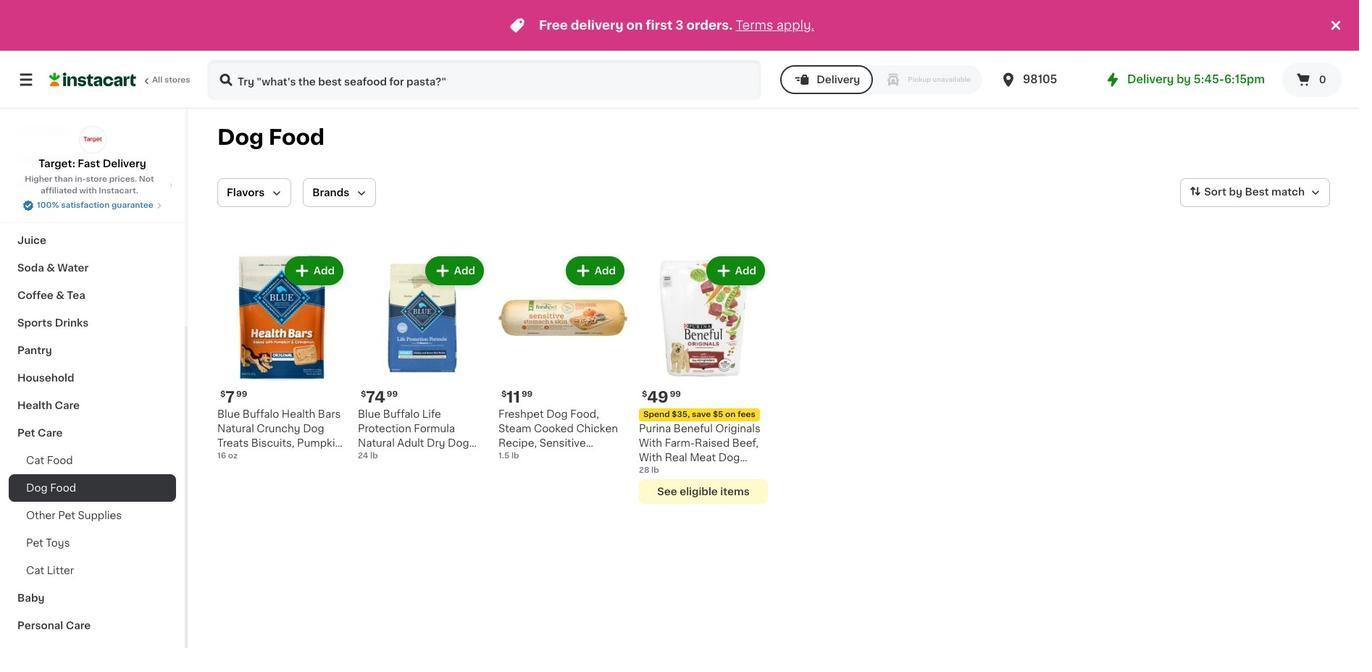 Task type: vqa. For each thing, say whether or not it's contained in the screenshot.
prices.
yes



Task type: describe. For each thing, give the bounding box(es) containing it.
on inside product "group"
[[725, 411, 736, 419]]

other pet supplies link
[[9, 502, 176, 530]]

0 vertical spatial dog food
[[217, 127, 325, 148]]

$ 74 99
[[361, 390, 398, 405]]

add button for 11
[[567, 258, 623, 284]]

1.5 lb
[[499, 452, 519, 460]]

see eligible items button
[[639, 480, 768, 504]]

rice
[[393, 467, 416, 478]]

drinks
[[55, 318, 89, 328]]

brands button
[[303, 178, 376, 207]]

protection
[[358, 424, 411, 434]]

real
[[665, 453, 687, 463]]

100% satisfaction guarantee button
[[23, 197, 162, 212]]

steam
[[499, 424, 531, 434]]

cat litter
[[26, 566, 74, 576]]

dog inside the "blue buffalo health bars natural crunchy dog treats biscuits, pumpkin & cinnamon"
[[303, 424, 324, 434]]

bars
[[318, 409, 341, 420]]

lb for 74
[[370, 452, 378, 460]]

oz
[[228, 452, 238, 460]]

than
[[54, 175, 73, 183]]

best match
[[1245, 187, 1305, 197]]

water
[[57, 263, 89, 273]]

instacart logo image
[[49, 71, 136, 88]]

delivery
[[571, 20, 624, 31]]

0
[[1319, 75, 1327, 85]]

buffalo for 7
[[243, 409, 279, 420]]

pantry link
[[9, 337, 176, 364]]

dog inside freshpet dog food, steam cooked chicken recipe, sensitive stomach & skin
[[546, 409, 568, 420]]

& for meat
[[47, 98, 55, 108]]

purina
[[639, 424, 671, 434]]

target: fast delivery
[[39, 159, 146, 169]]

life
[[422, 409, 441, 420]]

product group containing 11
[[499, 254, 628, 463]]

freshpet dog food, steam cooked chicken recipe, sensitive stomach & skin
[[499, 409, 618, 463]]

baby
[[17, 593, 45, 604]]

limited time offer region
[[0, 0, 1327, 51]]

care for pet care
[[38, 428, 63, 438]]

all
[[152, 76, 162, 84]]

blue buffalo health bars natural crunchy dog treats biscuits, pumpkin & cinnamon
[[217, 409, 342, 463]]

juice link
[[9, 227, 176, 254]]

delivery by 5:45-6:15pm link
[[1104, 71, 1265, 88]]

1 with from the top
[[639, 438, 662, 449]]

food inside 'purina beneful originals with farm-raised beef, with real meat dog food'
[[639, 467, 665, 478]]

cinnamon
[[228, 453, 280, 463]]

99 for 74
[[387, 391, 398, 399]]

cat for cat litter
[[26, 566, 44, 576]]

match
[[1272, 187, 1305, 197]]

higher than in-store prices. not affiliated with instacart.
[[25, 175, 154, 195]]

99 for 49
[[670, 391, 681, 399]]

6:15pm
[[1225, 74, 1265, 85]]

baby link
[[9, 585, 176, 612]]

bakery link
[[9, 172, 176, 199]]

save
[[692, 411, 711, 419]]

food, inside blue buffalo life protection formula natural adult dry dog food, chicken and brown rice
[[358, 453, 387, 463]]

dog up flavors
[[217, 127, 264, 148]]

$ 7 99
[[220, 390, 247, 405]]

guarantee
[[112, 201, 154, 209]]

delivery by 5:45-6:15pm
[[1128, 74, 1265, 85]]

add button for 7
[[286, 258, 342, 284]]

service type group
[[781, 65, 983, 94]]

first
[[646, 20, 673, 31]]

ice
[[17, 125, 34, 136]]

cream
[[36, 125, 71, 136]]

care for personal care
[[66, 621, 91, 631]]

store
[[86, 175, 107, 183]]

99 for 7
[[236, 391, 247, 399]]

on inside limited time offer 'region'
[[626, 20, 643, 31]]

dog inside 'purina beneful originals with farm-raised beef, with real meat dog food'
[[719, 453, 740, 463]]

28 lb
[[639, 467, 659, 475]]

lb for 11
[[512, 452, 519, 460]]

delivery for delivery
[[817, 75, 860, 85]]

$ for 7
[[220, 391, 226, 399]]

adult
[[397, 438, 424, 449]]

100% satisfaction guarantee
[[37, 201, 154, 209]]

brands
[[312, 188, 349, 198]]

brown
[[358, 467, 390, 478]]

litter
[[47, 566, 74, 576]]

add button for 74
[[427, 258, 483, 284]]

$ for 49
[[642, 391, 647, 399]]

frozen
[[17, 153, 53, 163]]

flavors button
[[217, 178, 291, 207]]

pet for pet care
[[17, 428, 35, 438]]

& for soda
[[47, 263, 55, 273]]

blue for 7
[[217, 409, 240, 420]]

juice
[[17, 236, 46, 246]]

7
[[226, 390, 235, 405]]

natural inside the "blue buffalo health bars natural crunchy dog treats biscuits, pumpkin & cinnamon"
[[217, 424, 254, 434]]

all stores link
[[49, 59, 191, 100]]

Search field
[[209, 61, 760, 99]]

free delivery on first 3 orders. terms apply.
[[539, 20, 815, 31]]

fees
[[738, 411, 756, 419]]

dog food link
[[9, 475, 176, 502]]

28
[[639, 467, 650, 475]]

prices.
[[109, 175, 137, 183]]

free
[[539, 20, 568, 31]]

supplies
[[78, 511, 122, 521]]

sensitive
[[540, 438, 586, 449]]

ice cream
[[17, 125, 71, 136]]

raised
[[695, 438, 730, 449]]

soda
[[17, 263, 44, 273]]

health care
[[17, 401, 80, 411]]

crunchy
[[257, 424, 300, 434]]

product group containing 7
[[217, 254, 346, 463]]

cat food
[[26, 456, 73, 466]]

$ for 11
[[501, 391, 507, 399]]

items
[[720, 487, 750, 497]]

buffalo for 74
[[383, 409, 420, 420]]

household
[[17, 373, 74, 383]]

pet toys
[[26, 538, 70, 549]]

blue buffalo life protection formula natural adult dry dog food, chicken and brown rice
[[358, 409, 469, 478]]

& inside the "blue buffalo health bars natural crunchy dog treats biscuits, pumpkin & cinnamon"
[[217, 453, 226, 463]]

sports drinks link
[[9, 309, 176, 337]]

see
[[657, 487, 677, 497]]

0 horizontal spatial health
[[17, 401, 52, 411]]

cat for cat food
[[26, 456, 44, 466]]

pet for pet toys
[[26, 538, 43, 549]]

2 with from the top
[[639, 453, 662, 463]]

meat inside 'purina beneful originals with farm-raised beef, with real meat dog food'
[[690, 453, 716, 463]]



Task type: locate. For each thing, give the bounding box(es) containing it.
coffee & tea link
[[9, 282, 176, 309]]

frozen foods link
[[9, 144, 176, 172]]

1 vertical spatial food,
[[358, 453, 387, 463]]

0 horizontal spatial chicken
[[389, 453, 431, 463]]

lb right 1.5
[[512, 452, 519, 460]]

care for health care
[[55, 401, 80, 411]]

5:45-
[[1194, 74, 1225, 85]]

personal
[[17, 621, 63, 631]]

care up cat food
[[38, 428, 63, 438]]

freshpet
[[499, 409, 544, 420]]

3 add button from the left
[[567, 258, 623, 284]]

99 inside $ 74 99
[[387, 391, 398, 399]]

11
[[507, 390, 520, 405]]

meat down raised
[[690, 453, 716, 463]]

1 vertical spatial care
[[38, 428, 63, 438]]

1 horizontal spatial lb
[[512, 452, 519, 460]]

pet toys link
[[9, 530, 176, 557]]

pet care link
[[9, 420, 176, 447]]

blue down 7
[[217, 409, 240, 420]]

2 add from the left
[[454, 266, 475, 276]]

2 99 from the left
[[387, 391, 398, 399]]

& left oz
[[217, 453, 226, 463]]

natural inside blue buffalo life protection formula natural adult dry dog food, chicken and brown rice
[[358, 438, 395, 449]]

$ inside $ 11 99
[[501, 391, 507, 399]]

2 vertical spatial pet
[[26, 538, 43, 549]]

& left skin
[[547, 453, 555, 463]]

chicken inside freshpet dog food, steam cooked chicken recipe, sensitive stomach & skin
[[576, 424, 618, 434]]

delivery inside button
[[817, 75, 860, 85]]

dog up other at the bottom of the page
[[26, 483, 48, 493]]

delivery inside 'link'
[[103, 159, 146, 169]]

lb right 28
[[651, 467, 659, 475]]

frozen foods
[[17, 153, 88, 163]]

1 vertical spatial natural
[[358, 438, 395, 449]]

$ for 74
[[361, 391, 366, 399]]

1 horizontal spatial by
[[1229, 187, 1243, 197]]

terms apply. link
[[736, 20, 815, 31]]

1 vertical spatial chicken
[[389, 453, 431, 463]]

0 vertical spatial chicken
[[576, 424, 618, 434]]

2 product group from the left
[[358, 254, 487, 478]]

2 add button from the left
[[427, 258, 483, 284]]

$35,
[[672, 411, 690, 419]]

on right $5
[[725, 411, 736, 419]]

food
[[269, 127, 325, 148], [47, 456, 73, 466], [639, 467, 665, 478], [50, 483, 76, 493]]

99 right "49"
[[670, 391, 681, 399]]

chicken
[[576, 424, 618, 434], [389, 453, 431, 463]]

0 horizontal spatial delivery
[[103, 159, 146, 169]]

buffalo inside blue buffalo life protection formula natural adult dry dog food, chicken and brown rice
[[383, 409, 420, 420]]

all stores
[[152, 76, 190, 84]]

0 vertical spatial natural
[[217, 424, 254, 434]]

by left 5:45-
[[1177, 74, 1191, 85]]

natural up treats
[[217, 424, 254, 434]]

$ up freshpet
[[501, 391, 507, 399]]

2 horizontal spatial lb
[[651, 467, 659, 475]]

&
[[47, 98, 55, 108], [47, 263, 55, 273], [56, 291, 64, 301], [217, 453, 226, 463], [547, 453, 555, 463]]

1 product group from the left
[[217, 254, 346, 463]]

4 $ from the left
[[642, 391, 647, 399]]

higher than in-store prices. not affiliated with instacart. link
[[12, 174, 173, 197]]

99
[[236, 391, 247, 399], [387, 391, 398, 399], [522, 391, 533, 399], [670, 391, 681, 399]]

1 vertical spatial by
[[1229, 187, 1243, 197]]

health care link
[[9, 392, 176, 420]]

& left tea
[[56, 291, 64, 301]]

0 horizontal spatial on
[[626, 20, 643, 31]]

$ up treats
[[220, 391, 226, 399]]

farm-
[[665, 438, 695, 449]]

0 vertical spatial meat
[[17, 98, 44, 108]]

dog
[[217, 127, 264, 148], [546, 409, 568, 420], [303, 424, 324, 434], [448, 438, 469, 449], [719, 453, 740, 463], [26, 483, 48, 493]]

1 horizontal spatial food,
[[570, 409, 599, 420]]

0 vertical spatial on
[[626, 20, 643, 31]]

beef,
[[732, 438, 759, 449]]

blue inside blue buffalo life protection formula natural adult dry dog food, chicken and brown rice
[[358, 409, 381, 420]]

0 vertical spatial with
[[639, 438, 662, 449]]

blue
[[217, 409, 240, 420], [358, 409, 381, 420]]

0 horizontal spatial by
[[1177, 74, 1191, 85]]

0 horizontal spatial dog food
[[26, 483, 76, 493]]

2 cat from the top
[[26, 566, 44, 576]]

cooked
[[534, 424, 574, 434]]

1 buffalo from the left
[[243, 409, 279, 420]]

blue inside the "blue buffalo health bars natural crunchy dog treats biscuits, pumpkin & cinnamon"
[[217, 409, 240, 420]]

cat inside cat food link
[[26, 456, 44, 466]]

sports drinks
[[17, 318, 89, 328]]

cat left litter
[[26, 566, 44, 576]]

food, up brown
[[358, 453, 387, 463]]

1 blue from the left
[[217, 409, 240, 420]]

$ inside $ 74 99
[[361, 391, 366, 399]]

99 right 7
[[236, 391, 247, 399]]

pet care
[[17, 428, 63, 438]]

$ inside $ 7 99
[[220, 391, 226, 399]]

Best match Sort by field
[[1181, 178, 1330, 207]]

99 for 11
[[522, 391, 533, 399]]

dog inside blue buffalo life protection formula natural adult dry dog food, chicken and brown rice
[[448, 438, 469, 449]]

by inside field
[[1229, 187, 1243, 197]]

1 vertical spatial cat
[[26, 566, 44, 576]]

buffalo inside the "blue buffalo health bars natural crunchy dog treats biscuits, pumpkin & cinnamon"
[[243, 409, 279, 420]]

product group
[[217, 254, 346, 463], [358, 254, 487, 478], [499, 254, 628, 463], [639, 254, 768, 504]]

lb right 24
[[370, 452, 378, 460]]

1 horizontal spatial buffalo
[[383, 409, 420, 420]]

health up pet care
[[17, 401, 52, 411]]

sports
[[17, 318, 52, 328]]

by for sort
[[1229, 187, 1243, 197]]

dog food
[[217, 127, 325, 148], [26, 483, 76, 493]]

1 horizontal spatial health
[[282, 409, 315, 420]]

in-
[[75, 175, 86, 183]]

dog up the pumpkin on the left of page
[[303, 424, 324, 434]]

sort
[[1205, 187, 1227, 197]]

add button
[[286, 258, 342, 284], [427, 258, 483, 284], [567, 258, 623, 284], [708, 258, 764, 284]]

cat inside cat litter link
[[26, 566, 44, 576]]

food up "brands"
[[269, 127, 325, 148]]

coffee & tea
[[17, 291, 85, 301]]

fast
[[78, 159, 100, 169]]

soda & water link
[[9, 254, 176, 282]]

originals
[[716, 424, 761, 434]]

bakery
[[17, 180, 54, 191]]

99 inside $ 49 99
[[670, 391, 681, 399]]

99 right 11
[[522, 391, 533, 399]]

health up crunchy
[[282, 409, 315, 420]]

1 99 from the left
[[236, 391, 247, 399]]

dog up cooked
[[546, 409, 568, 420]]

4 add button from the left
[[708, 258, 764, 284]]

add for 74
[[454, 266, 475, 276]]

99 right 74 on the bottom left
[[387, 391, 398, 399]]

target: fast delivery logo image
[[79, 126, 106, 154]]

4 product group from the left
[[639, 254, 768, 504]]

recipe,
[[499, 438, 537, 449]]

delivery button
[[781, 65, 873, 94]]

health inside the "blue buffalo health bars natural crunchy dog treats biscuits, pumpkin & cinnamon"
[[282, 409, 315, 420]]

dog food down cat food
[[26, 483, 76, 493]]

cat food link
[[9, 447, 176, 475]]

0 vertical spatial pet
[[17, 428, 35, 438]]

personal care
[[17, 621, 91, 631]]

tea
[[67, 291, 85, 301]]

buffalo up crunchy
[[243, 409, 279, 420]]

3 product group from the left
[[499, 254, 628, 463]]

1 add from the left
[[314, 266, 335, 276]]

1 vertical spatial pet
[[58, 511, 75, 521]]

lb
[[370, 452, 378, 460], [512, 452, 519, 460], [651, 467, 659, 475]]

1 $ from the left
[[220, 391, 226, 399]]

target:
[[39, 159, 75, 169]]

1 horizontal spatial natural
[[358, 438, 395, 449]]

4 add from the left
[[735, 266, 757, 276]]

blue for 74
[[358, 409, 381, 420]]

3 99 from the left
[[522, 391, 533, 399]]

0 vertical spatial food,
[[570, 409, 599, 420]]

2 vertical spatial care
[[66, 621, 91, 631]]

orders.
[[687, 20, 733, 31]]

ice cream link
[[9, 117, 176, 144]]

pumpkin
[[297, 438, 342, 449]]

food, up cooked
[[570, 409, 599, 420]]

spend $35, save $5 on fees
[[643, 411, 756, 419]]

$
[[220, 391, 226, 399], [361, 391, 366, 399], [501, 391, 507, 399], [642, 391, 647, 399]]

by right sort
[[1229, 187, 1243, 197]]

1 vertical spatial meat
[[690, 453, 716, 463]]

food,
[[570, 409, 599, 420], [358, 453, 387, 463]]

4 99 from the left
[[670, 391, 681, 399]]

pet right other at the bottom of the page
[[58, 511, 75, 521]]

cheese
[[17, 208, 58, 218]]

1 vertical spatial on
[[725, 411, 736, 419]]

chicken up 'sensitive'
[[576, 424, 618, 434]]

& inside freshpet dog food, steam cooked chicken recipe, sensitive stomach & skin
[[547, 453, 555, 463]]

meat up ice
[[17, 98, 44, 108]]

treats
[[217, 438, 249, 449]]

and
[[433, 453, 453, 463]]

on left first
[[626, 20, 643, 31]]

0 horizontal spatial blue
[[217, 409, 240, 420]]

dog food up flavors dropdown button
[[217, 127, 325, 148]]

1 vertical spatial with
[[639, 453, 662, 463]]

0 horizontal spatial natural
[[217, 424, 254, 434]]

1 horizontal spatial dog food
[[217, 127, 325, 148]]

meat & seafood
[[17, 98, 101, 108]]

$ up protection
[[361, 391, 366, 399]]

blue down 74 on the bottom left
[[358, 409, 381, 420]]

care down household on the bottom left of the page
[[55, 401, 80, 411]]

3 add from the left
[[595, 266, 616, 276]]

delivery for delivery by 5:45-6:15pm
[[1128, 74, 1174, 85]]

chicken down adult
[[389, 453, 431, 463]]

3 $ from the left
[[501, 391, 507, 399]]

0 horizontal spatial food,
[[358, 453, 387, 463]]

food up other pet supplies
[[50, 483, 76, 493]]

dog up and
[[448, 438, 469, 449]]

add for 7
[[314, 266, 335, 276]]

$ up "spend"
[[642, 391, 647, 399]]

by for delivery
[[1177, 74, 1191, 85]]

other
[[26, 511, 56, 521]]

0 horizontal spatial buffalo
[[243, 409, 279, 420]]

2 blue from the left
[[358, 409, 381, 420]]

best
[[1245, 187, 1269, 197]]

& up cream at the top
[[47, 98, 55, 108]]

1 cat from the top
[[26, 456, 44, 466]]

buffalo up protection
[[383, 409, 420, 420]]

None search field
[[207, 59, 762, 100]]

seafood
[[58, 98, 101, 108]]

pet left toys
[[26, 538, 43, 549]]

natural up '24 lb'
[[358, 438, 395, 449]]

with down purina
[[639, 438, 662, 449]]

add for 11
[[595, 266, 616, 276]]

1 horizontal spatial blue
[[358, 409, 381, 420]]

product group containing 74
[[358, 254, 487, 478]]

food up see
[[639, 467, 665, 478]]

1 horizontal spatial delivery
[[817, 75, 860, 85]]

0 horizontal spatial meat
[[17, 98, 44, 108]]

1 vertical spatial dog food
[[26, 483, 76, 493]]

0 horizontal spatial lb
[[370, 452, 378, 460]]

& right soda
[[47, 263, 55, 273]]

1 horizontal spatial on
[[725, 411, 736, 419]]

with
[[639, 438, 662, 449], [639, 453, 662, 463]]

food, inside freshpet dog food, steam cooked chicken recipe, sensitive stomach & skin
[[570, 409, 599, 420]]

apply.
[[777, 20, 815, 31]]

0 vertical spatial care
[[55, 401, 80, 411]]

dog down "beef,"
[[719, 453, 740, 463]]

0 vertical spatial by
[[1177, 74, 1191, 85]]

pet
[[17, 428, 35, 438], [58, 511, 75, 521], [26, 538, 43, 549]]

99 inside $ 11 99
[[522, 391, 533, 399]]

instacart.
[[99, 187, 138, 195]]

natural
[[217, 424, 254, 434], [358, 438, 395, 449]]

cheese link
[[9, 199, 176, 227]]

food down pet care
[[47, 456, 73, 466]]

product group containing 49
[[639, 254, 768, 504]]

2 $ from the left
[[361, 391, 366, 399]]

74
[[366, 390, 385, 405]]

other pet supplies
[[26, 511, 122, 521]]

with up 28 lb
[[639, 453, 662, 463]]

1 horizontal spatial meat
[[690, 453, 716, 463]]

99 inside $ 7 99
[[236, 391, 247, 399]]

purina beneful originals with farm-raised beef, with real meat dog food
[[639, 424, 761, 478]]

care down baby link
[[66, 621, 91, 631]]

stomach
[[499, 453, 544, 463]]

1 add button from the left
[[286, 258, 342, 284]]

& for coffee
[[56, 291, 64, 301]]

1 horizontal spatial chicken
[[576, 424, 618, 434]]

0 vertical spatial cat
[[26, 456, 44, 466]]

meat & seafood link
[[9, 89, 176, 117]]

pet down health care
[[17, 428, 35, 438]]

2 horizontal spatial delivery
[[1128, 74, 1174, 85]]

cat litter link
[[9, 557, 176, 585]]

chicken inside blue buffalo life protection formula natural adult dry dog food, chicken and brown rice
[[389, 453, 431, 463]]

cat down pet care
[[26, 456, 44, 466]]

$ inside $ 49 99
[[642, 391, 647, 399]]

24 lb
[[358, 452, 378, 460]]

2 buffalo from the left
[[383, 409, 420, 420]]

3
[[676, 20, 684, 31]]

pantry
[[17, 346, 52, 356]]



